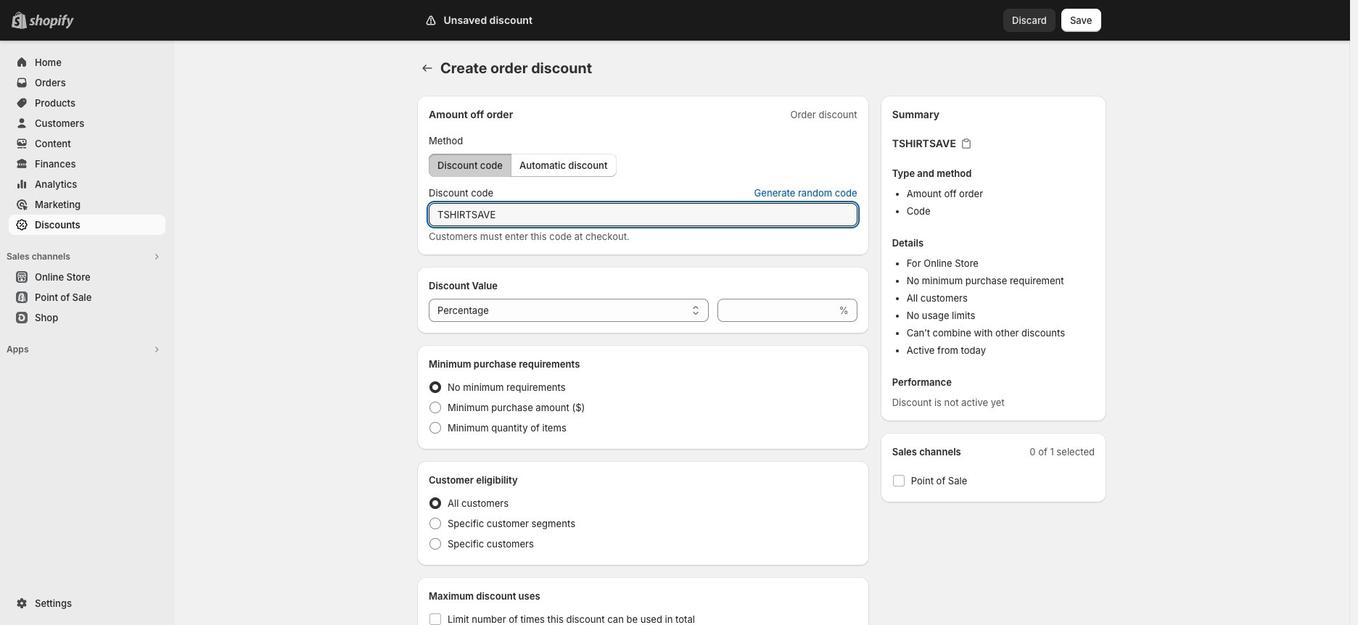 Task type: vqa. For each thing, say whether or not it's contained in the screenshot.
Last year button
no



Task type: locate. For each thing, give the bounding box(es) containing it.
None text field
[[429, 203, 857, 226], [717, 299, 836, 322], [429, 203, 857, 226], [717, 299, 836, 322]]

shopify image
[[29, 15, 74, 29]]



